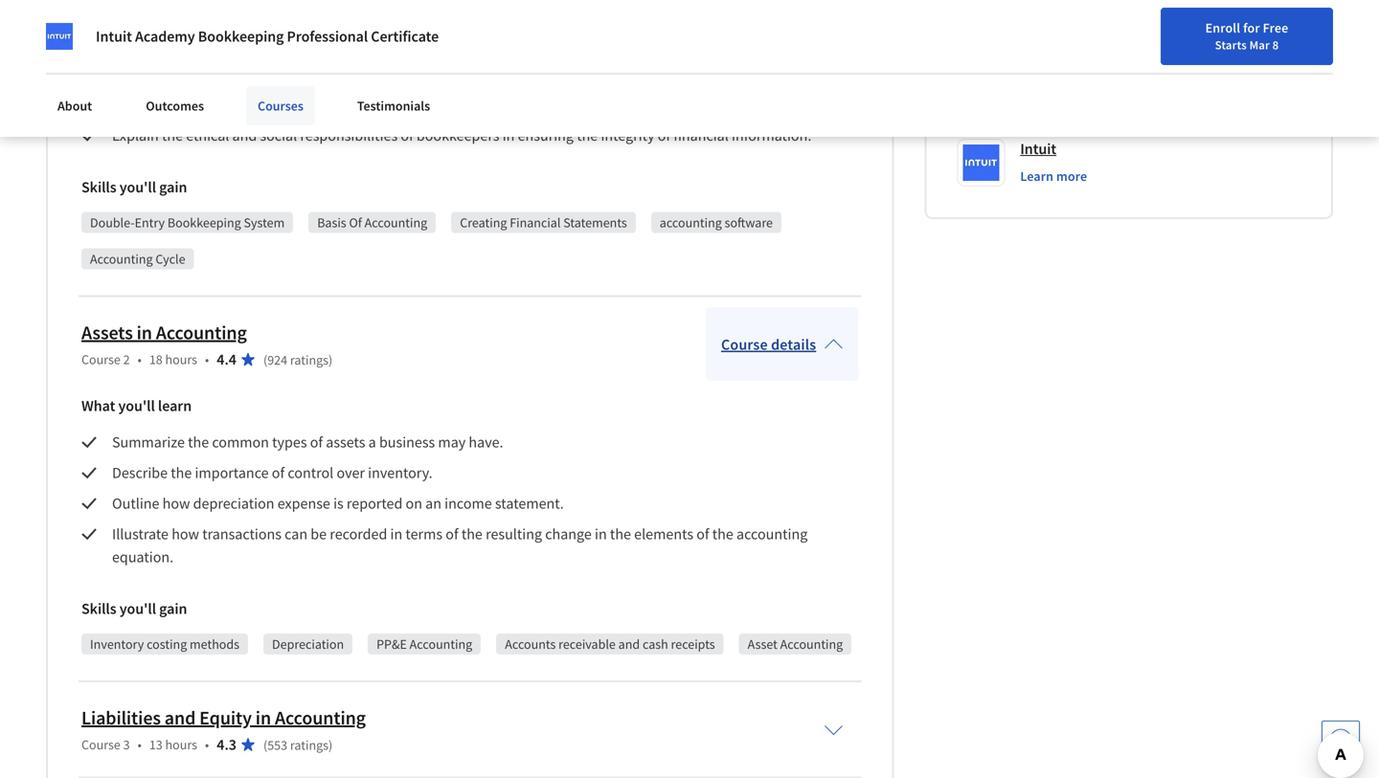 Task type: locate. For each thing, give the bounding box(es) containing it.
outline
[[112, 495, 159, 514]]

menu item
[[1036, 19, 1159, 81]]

course inside dropdown button
[[721, 335, 768, 354]]

of down the method.
[[401, 126, 414, 145]]

accounts receivable and cash receipts
[[505, 636, 715, 654]]

skills up double-
[[81, 178, 116, 197]]

the up bookkeeper
[[258, 34, 279, 53]]

elements
[[634, 525, 694, 544]]

2 explain from the top
[[112, 126, 159, 145]]

and down define accounting and the concepts of accounting measurement.
[[320, 65, 345, 84]]

2 ( from the top
[[263, 737, 267, 755]]

skills for illustrate how transactions can be recorded in terms of the resulting change in the elements of the accounting equation.
[[81, 600, 116, 619]]

0 vertical spatial skills
[[81, 178, 116, 197]]

course for liabilities and equity in accounting
[[81, 737, 121, 754]]

types
[[272, 433, 307, 452]]

course left 2
[[81, 351, 121, 369]]

common
[[348, 65, 405, 84], [212, 433, 269, 452]]

courses link
[[246, 86, 315, 125]]

2 skills from the top
[[81, 600, 116, 619]]

double
[[212, 96, 257, 115]]

0 horizontal spatial intuit
[[96, 27, 132, 46]]

intuit up learn
[[1021, 140, 1057, 159]]

the right describe
[[171, 464, 192, 483]]

1 vertical spatial common
[[212, 433, 269, 452]]

bookkeeper
[[241, 65, 317, 84]]

( right 4.3 in the bottom left of the page
[[263, 737, 267, 755]]

ratings right 924
[[290, 352, 329, 369]]

learn
[[1021, 168, 1054, 185]]

1 vertical spatial )
[[329, 737, 333, 755]]

professional
[[287, 27, 368, 46]]

hours right 18
[[165, 351, 197, 369]]

a right assets
[[369, 433, 376, 452]]

0 vertical spatial you'll
[[119, 178, 156, 197]]

how inside illustrate how transactions can be recorded in terms of the resulting change in the elements of the accounting equation.
[[172, 525, 199, 544]]

1 vertical spatial a
[[369, 433, 376, 452]]

) for liabilities and equity in accounting
[[329, 737, 333, 755]]

1 vertical spatial (
[[263, 737, 267, 755]]

intuit image
[[46, 23, 73, 50]]

1 ) from the top
[[329, 352, 333, 369]]

1 vertical spatial you'll
[[118, 397, 155, 416]]

• right 3
[[138, 737, 142, 754]]

concepts
[[282, 34, 340, 53]]

0 vertical spatial )
[[329, 352, 333, 369]]

accounting
[[365, 214, 427, 232], [90, 251, 153, 268], [156, 321, 247, 345], [410, 636, 473, 654], [780, 636, 843, 654], [275, 707, 366, 731]]

4.3
[[217, 736, 237, 755]]

1 hours from the top
[[165, 351, 197, 369]]

how right outline
[[163, 495, 190, 514]]

0 vertical spatial intuit
[[96, 27, 132, 46]]

an
[[426, 495, 442, 514]]

a
[[230, 65, 238, 84], [369, 433, 376, 452]]

explain down define
[[112, 65, 159, 84]]

of right integrity
[[658, 126, 671, 145]]

None search field
[[273, 12, 589, 50]]

2 vertical spatial you'll
[[119, 600, 156, 619]]

1 ratings from the top
[[290, 352, 329, 369]]

0 vertical spatial skills you'll gain
[[81, 178, 187, 197]]

liabilities and equity in accounting link
[[81, 707, 366, 731]]

) right 924
[[329, 352, 333, 369]]

1 vertical spatial hours
[[165, 737, 197, 754]]

2 skills you'll gain from the top
[[81, 600, 187, 619]]

describe
[[112, 464, 168, 483]]

and up course 3 • 13 hours •
[[165, 707, 196, 731]]

accounting right pp&e
[[410, 636, 473, 654]]

transactions
[[202, 525, 282, 544]]

1 vertical spatial how
[[172, 525, 199, 544]]

of right terms
[[446, 525, 459, 544]]

hours right 13
[[165, 737, 197, 754]]

course left 3
[[81, 737, 121, 754]]

course 2 • 18 hours •
[[81, 351, 209, 369]]

553
[[267, 737, 287, 755]]

liabilities
[[81, 707, 161, 731]]

1 summarize from the top
[[112, 96, 185, 115]]

responsibilities.
[[559, 65, 660, 84]]

skills up inventory
[[81, 600, 116, 619]]

bookkeeping up bookkeeper
[[198, 27, 284, 46]]

0 vertical spatial (
[[263, 352, 267, 369]]

( 924 ratings )
[[263, 352, 333, 369]]

13
[[149, 737, 163, 754]]

•
[[138, 351, 142, 369], [205, 351, 209, 369], [138, 737, 142, 754], [205, 737, 209, 754]]

the down 'learn' at the bottom
[[188, 433, 209, 452]]

( 553 ratings )
[[263, 737, 333, 755]]

expense
[[278, 495, 330, 514]]

explain the role of a bookkeeper and common bookkeeping tasks and responsibilities.
[[112, 65, 660, 84]]

1 skills from the top
[[81, 178, 116, 197]]

you'll up entry
[[119, 178, 156, 197]]

accounting inside illustrate how transactions can be recorded in terms of the resulting change in the elements of the accounting equation.
[[737, 525, 808, 544]]

gain up costing
[[159, 600, 187, 619]]

the down outcomes
[[162, 126, 183, 145]]

(
[[263, 352, 267, 369], [263, 737, 267, 755]]

of
[[343, 34, 356, 53], [214, 65, 227, 84], [401, 126, 414, 145], [658, 126, 671, 145], [310, 433, 323, 452], [272, 464, 285, 483], [446, 525, 459, 544], [697, 525, 709, 544]]

3
[[123, 737, 130, 754]]

creating
[[460, 214, 507, 232]]

1 vertical spatial bookkeeping
[[168, 214, 241, 232]]

explain down outcomes
[[112, 126, 159, 145]]

assets
[[326, 433, 365, 452]]

1 vertical spatial skills
[[81, 600, 116, 619]]

intuit inside intuit learn more
[[1021, 140, 1057, 159]]

course
[[721, 335, 768, 354], [81, 351, 121, 369], [81, 737, 121, 754]]

ratings
[[290, 352, 329, 369], [290, 737, 329, 755]]

explain
[[112, 65, 159, 84], [112, 126, 159, 145]]

0 vertical spatial explain
[[112, 65, 159, 84]]

1 vertical spatial gain
[[159, 600, 187, 619]]

liabilities and equity in accounting
[[81, 707, 366, 731]]

explain the ethical and social responsibilities of bookkeepers in ensuring the integrity of financial information.
[[112, 126, 812, 145]]

for
[[1244, 19, 1260, 36]]

4.4
[[217, 350, 237, 370]]

how right illustrate at bottom
[[172, 525, 199, 544]]

( for equity
[[263, 737, 267, 755]]

bookkeeping for professional
[[198, 27, 284, 46]]

0 vertical spatial summarize
[[112, 96, 185, 115]]

0 vertical spatial how
[[163, 495, 190, 514]]

2 hours from the top
[[165, 737, 197, 754]]

enroll for free starts mar 8
[[1206, 19, 1289, 53]]

accounting
[[156, 34, 228, 53], [359, 34, 430, 53], [297, 96, 369, 115], [660, 214, 722, 232], [737, 525, 808, 544]]

0 vertical spatial bookkeeping
[[198, 27, 284, 46]]

summarize down define
[[112, 96, 185, 115]]

2 ratings from the top
[[290, 737, 329, 755]]

gain up double-entry bookkeeping system
[[159, 178, 187, 197]]

entry
[[260, 96, 294, 115]]

common up testimonials
[[348, 65, 405, 84]]

1 skills you'll gain from the top
[[81, 178, 187, 197]]

0 vertical spatial gain
[[159, 178, 187, 197]]

starts
[[1215, 37, 1247, 53]]

https://signup.quickbooks.intuit.com/?locale=en us&offertype=trial&bc=obi ll1&offerid=20015750&product=proadvisor# image
[[790, 322, 805, 337]]

1 vertical spatial skills you'll gain
[[81, 600, 187, 619]]

skills you'll gain up entry
[[81, 178, 187, 197]]

of right elements
[[697, 525, 709, 544]]

course for assets in accounting
[[81, 351, 121, 369]]

2 summarize from the top
[[112, 433, 185, 452]]

course left the details
[[721, 335, 768, 354]]

you'll up inventory
[[119, 600, 156, 619]]

bookkeeping
[[198, 27, 284, 46], [168, 214, 241, 232]]

accounts
[[505, 636, 556, 654]]

1 explain from the top
[[112, 65, 159, 84]]

accounting right "of"
[[365, 214, 427, 232]]

and up bookkeeper
[[231, 34, 255, 53]]

what
[[81, 397, 115, 416]]

1 vertical spatial summarize
[[112, 433, 185, 452]]

responsibilities
[[300, 126, 398, 145]]

certificate
[[371, 27, 439, 46]]

in up the course 2 • 18 hours •
[[137, 321, 152, 345]]

) for assets in accounting
[[329, 352, 333, 369]]

0 vertical spatial ratings
[[290, 352, 329, 369]]

bookkeeping
[[408, 65, 492, 84]]

2 ) from the top
[[329, 737, 333, 755]]

double-entry bookkeeping system
[[90, 214, 285, 232]]

1 ( from the top
[[263, 352, 267, 369]]

1 vertical spatial intuit
[[1021, 140, 1057, 159]]

a up double
[[230, 65, 238, 84]]

2 gain from the top
[[159, 600, 187, 619]]

0 horizontal spatial common
[[212, 433, 269, 452]]

common up importance
[[212, 433, 269, 452]]

• left 4.3 in the bottom left of the page
[[205, 737, 209, 754]]

gain
[[159, 178, 187, 197], [159, 600, 187, 619]]

inventory
[[90, 636, 144, 654]]

skills
[[81, 178, 116, 197], [81, 600, 116, 619]]

of left the control on the bottom left
[[272, 464, 285, 483]]

1 vertical spatial ratings
[[290, 737, 329, 755]]

accounting right asset
[[780, 636, 843, 654]]

summarize the double entry accounting method.
[[112, 96, 426, 115]]

integrity
[[601, 126, 655, 145]]

bookkeeping for system
[[168, 214, 241, 232]]

entry
[[135, 214, 165, 232]]

0 vertical spatial hours
[[165, 351, 197, 369]]

ratings right "553"
[[290, 737, 329, 755]]

summarize up describe
[[112, 433, 185, 452]]

accounting up 4.4
[[156, 321, 247, 345]]

outline how depreciation expense is reported on an income statement.
[[112, 495, 564, 514]]

1 gain from the top
[[159, 178, 187, 197]]

course details button
[[706, 308, 859, 381]]

details
[[771, 335, 817, 354]]

skills you'll gain for explain the ethical and social responsibilities of bookkeepers in ensuring the integrity of financial information.
[[81, 178, 187, 197]]

skills you'll gain up inventory
[[81, 600, 187, 619]]

outcomes link
[[134, 86, 216, 125]]

the left elements
[[610, 525, 631, 544]]

learners
[[1137, 23, 1183, 40]]

1 horizontal spatial intuit
[[1021, 140, 1057, 159]]

) right "553"
[[329, 737, 333, 755]]

ratings for liabilities and equity in accounting
[[290, 737, 329, 755]]

( right 4.4
[[263, 352, 267, 369]]

)
[[329, 352, 333, 369], [329, 737, 333, 755]]

bookkeeping up cycle
[[168, 214, 241, 232]]

1 vertical spatial explain
[[112, 126, 159, 145]]

and right tasks at the top of page
[[531, 65, 556, 84]]

the left integrity
[[577, 126, 598, 145]]

intuit for intuit academy bookkeeping professional certificate
[[96, 27, 132, 46]]

accounting down double-
[[90, 251, 153, 268]]

double-
[[90, 214, 135, 232]]

asset
[[748, 636, 778, 654]]

intuit left academy
[[96, 27, 132, 46]]

0 vertical spatial a
[[230, 65, 238, 84]]

you'll left 'learn' at the bottom
[[118, 397, 155, 416]]

illustrate
[[112, 525, 169, 544]]

0 vertical spatial common
[[348, 65, 405, 84]]

summarize for summarize the common types of assets a business may have.
[[112, 433, 185, 452]]

courses
[[258, 97, 304, 114]]



Task type: vqa. For each thing, say whether or not it's contained in the screenshot.
higher
no



Task type: describe. For each thing, give the bounding box(es) containing it.
you'll for summarize
[[119, 178, 156, 197]]

software
[[725, 214, 773, 232]]

skills you'll gain for illustrate how transactions can be recorded in terms of the resulting change in the elements of the accounting equation.
[[81, 600, 187, 619]]

depreciation
[[193, 495, 274, 514]]

( for accounting
[[263, 352, 267, 369]]

illustrate how transactions can be recorded in terms of the resulting change in the elements of the accounting equation.
[[112, 525, 811, 567]]

and down double
[[232, 126, 257, 145]]

can
[[285, 525, 308, 544]]

1 horizontal spatial common
[[348, 65, 405, 84]]

summarize the common types of assets a business may have.
[[112, 433, 503, 452]]

resulting
[[486, 525, 542, 544]]

about
[[57, 97, 92, 114]]

and left cash
[[619, 636, 640, 654]]

over
[[337, 464, 365, 483]]

free
[[1263, 19, 1289, 36]]

on
[[406, 495, 422, 514]]

accounting software
[[660, 214, 773, 232]]

reported
[[347, 495, 403, 514]]

control
[[288, 464, 334, 483]]

924
[[267, 352, 287, 369]]

• right 2
[[138, 351, 142, 369]]

accounting up ( 553 ratings )
[[275, 707, 366, 731]]

gain for how
[[159, 600, 187, 619]]

social
[[260, 126, 297, 145]]

terms
[[406, 525, 443, 544]]

inventory.
[[368, 464, 433, 483]]

assets in accounting link
[[81, 321, 247, 345]]

intuit for intuit learn more
[[1021, 140, 1057, 159]]

the left role on the left
[[162, 65, 183, 84]]

define
[[112, 34, 153, 53]]

business
[[379, 433, 435, 452]]

equation.
[[112, 548, 174, 567]]

costing
[[147, 636, 187, 654]]

inventory costing methods
[[90, 636, 240, 654]]

system
[[244, 214, 285, 232]]

creating financial statements
[[460, 214, 627, 232]]

in left terms
[[390, 525, 403, 544]]

measurement.
[[433, 34, 526, 53]]

167,779 learners
[[1091, 23, 1183, 40]]

of right concepts
[[343, 34, 356, 53]]

gain for the
[[159, 178, 187, 197]]

hours for accounting
[[165, 351, 197, 369]]

about link
[[46, 86, 104, 125]]

learn
[[158, 397, 192, 416]]

in up "553"
[[256, 707, 271, 731]]

basis of accounting
[[317, 214, 427, 232]]

bookkeepers
[[417, 126, 500, 145]]

2
[[123, 351, 130, 369]]

you'll for outline
[[119, 600, 156, 619]]

in left 'ensuring'
[[503, 126, 515, 145]]

ratings for assets in accounting
[[290, 352, 329, 369]]

statement.
[[495, 495, 564, 514]]

help center image
[[1330, 729, 1353, 752]]

describe the importance of control over inventory.
[[112, 464, 433, 483]]

explain for explain the ethical and social responsibilities of bookkeepers in ensuring the integrity of financial information.
[[112, 126, 159, 145]]

tasks
[[495, 65, 528, 84]]

of right types
[[310, 433, 323, 452]]

learn more button
[[1021, 167, 1088, 186]]

intuit link
[[1021, 139, 1057, 159]]

167,779
[[1091, 23, 1135, 40]]

mar
[[1250, 37, 1270, 53]]

how for outline
[[163, 495, 190, 514]]

18
[[149, 351, 163, 369]]

more
[[1057, 168, 1088, 185]]

outcomes
[[146, 97, 204, 114]]

testimonials
[[357, 97, 430, 114]]

summarize for summarize the double entry accounting method.
[[112, 96, 185, 115]]

ensuring
[[518, 126, 574, 145]]

recorded
[[330, 525, 387, 544]]

enroll
[[1206, 19, 1241, 36]]

financial
[[674, 126, 729, 145]]

coursera image
[[23, 16, 145, 46]]

intuit learn more
[[1021, 140, 1088, 185]]

is
[[333, 495, 344, 514]]

of right role on the left
[[214, 65, 227, 84]]

the right elements
[[713, 525, 734, 544]]

of
[[349, 214, 362, 232]]

skills for explain the ethical and social responsibilities of bookkeepers in ensuring the integrity of financial information.
[[81, 178, 116, 197]]

basis
[[317, 214, 346, 232]]

academy
[[135, 27, 195, 46]]

0 horizontal spatial a
[[230, 65, 238, 84]]

course 3 • 13 hours •
[[81, 737, 209, 754]]

financial
[[510, 214, 561, 232]]

accounting cycle
[[90, 251, 185, 268]]

assets
[[81, 321, 133, 345]]

have.
[[469, 433, 503, 452]]

8
[[1273, 37, 1279, 53]]

hours for equity
[[165, 737, 197, 754]]

equity
[[199, 707, 252, 731]]

assets in accounting
[[81, 321, 247, 345]]

how for illustrate
[[172, 525, 199, 544]]

the down role on the left
[[188, 96, 209, 115]]

receipts
[[671, 636, 715, 654]]

asset accounting
[[748, 636, 843, 654]]

explain for explain the role of a bookkeeper and common bookkeeping tasks and responsibilities.
[[112, 65, 159, 84]]

methods
[[190, 636, 240, 654]]

change
[[545, 525, 592, 544]]

in right the change
[[595, 525, 607, 544]]

the down income
[[462, 525, 483, 544]]

income
[[445, 495, 492, 514]]

1 horizontal spatial a
[[369, 433, 376, 452]]

• left 4.4
[[205, 351, 209, 369]]



